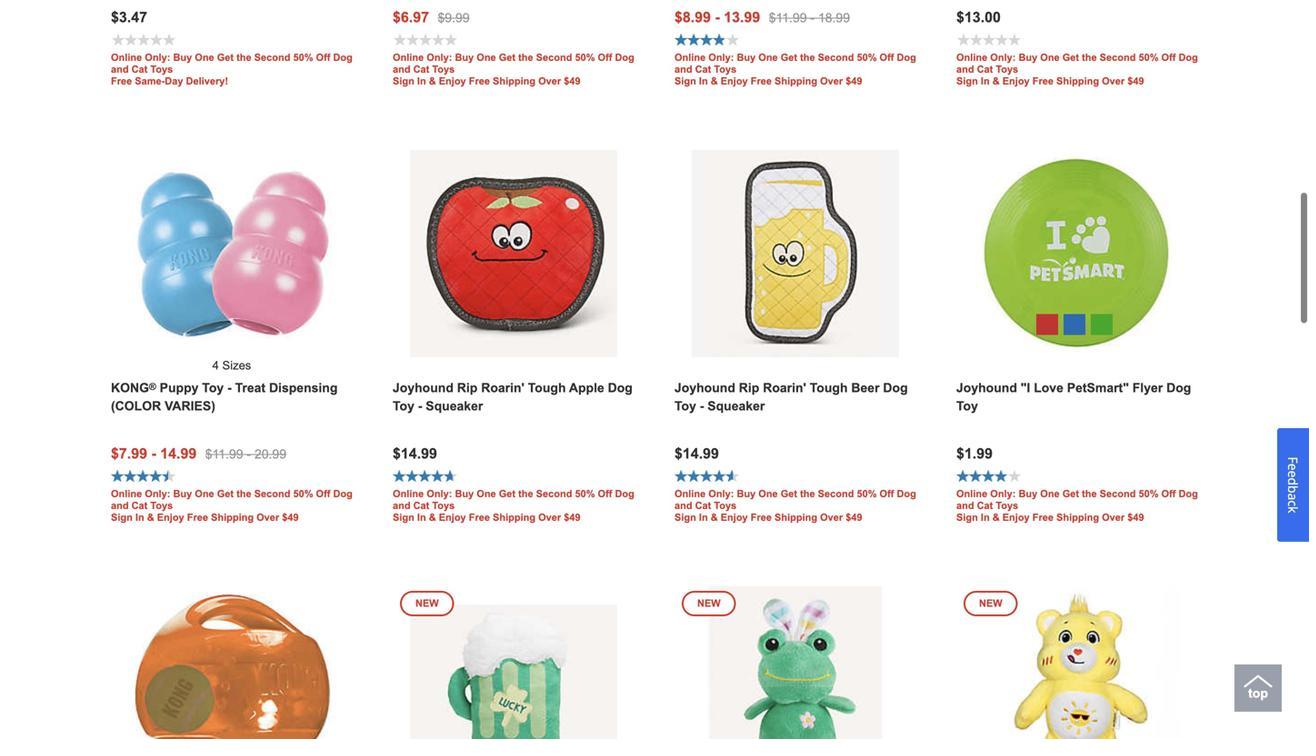 Task type: vqa. For each thing, say whether or not it's contained in the screenshot.
store within the Pick up in store Ready in 2 hours or less
no



Task type: locate. For each thing, give the bounding box(es) containing it.
$8.99
[[675, 9, 711, 25]]

2 rip from the left
[[739, 381, 760, 395]]

second
[[254, 52, 290, 63], [536, 52, 572, 63], [818, 52, 854, 63], [1100, 52, 1136, 63], [254, 488, 290, 499], [536, 488, 572, 499], [818, 488, 854, 499], [1100, 488, 1136, 499]]

14.99
[[160, 445, 197, 462]]

joyhound for joyhound "i love petsmart" flyer dog toy
[[957, 381, 1017, 395]]

0 vertical spatial $11.99
[[769, 11, 807, 25]]

2 squeaker from the left
[[708, 399, 765, 413]]

buy inside online only: buy one get the second 50% off dog and cat toys free same-day delivery!
[[173, 52, 192, 63]]

- inside joyhound rip roarin' tough apple dog toy - squeaker
[[418, 399, 422, 413]]

0 horizontal spatial new
[[416, 598, 439, 609]]

f e e d b a c k button
[[1278, 428, 1309, 542]]

$14.99 for joyhound rip roarin' tough apple dog toy - squeaker
[[393, 445, 437, 462]]

tough inside joyhound rip roarin' tough apple dog toy - squeaker
[[528, 381, 566, 395]]

1 vertical spatial $11.99
[[205, 447, 243, 461]]

get inside online only: buy one get the second 50% off dog and cat toys free same-day delivery!
[[217, 52, 234, 63]]

flyer
[[1133, 381, 1163, 395]]

1 squeaker from the left
[[426, 399, 483, 413]]

rip for joyhound rip roarin' tough beer dog toy - squeaker
[[739, 381, 760, 395]]

0 horizontal spatial roarin'
[[481, 381, 525, 395]]

cat
[[131, 63, 148, 75], [413, 63, 429, 75], [695, 63, 711, 75], [977, 63, 993, 75], [131, 500, 148, 511], [413, 500, 429, 511], [695, 500, 711, 511], [977, 500, 993, 511]]

2 tough from the left
[[810, 381, 848, 395]]

- inside joyhound rip roarin' tough beer dog toy - squeaker
[[700, 399, 704, 413]]

one inside online only: buy one get the second 50% off dog and cat toys free same-day delivery!
[[195, 52, 214, 63]]

b
[[1285, 485, 1302, 493]]

3 new link from the left
[[937, 556, 1218, 739]]

new
[[416, 598, 439, 609], [697, 598, 721, 609], [979, 598, 1003, 609]]

tough left "apple"
[[528, 381, 566, 395]]

toy inside 'joyhound "i love petsmart" flyer dog toy'
[[957, 399, 978, 413]]

$11.99 inside $8.99 - 13.99 $11.99 - 18.99
[[769, 11, 807, 25]]

squeaker inside joyhound rip roarin' tough apple dog toy - squeaker
[[426, 399, 483, 413]]

shipping
[[493, 75, 536, 87], [775, 75, 817, 87], [1057, 75, 1099, 87], [211, 512, 254, 523], [493, 512, 536, 523], [775, 512, 817, 523], [1057, 512, 1099, 523]]

2 new link from the left
[[655, 556, 937, 739]]

joyhound "i love petsmart" flyer dog toy
[[957, 381, 1191, 413]]

in
[[417, 75, 426, 87], [699, 75, 708, 87], [981, 75, 990, 87], [135, 512, 144, 523], [417, 512, 426, 523], [699, 512, 708, 523], [981, 512, 990, 523]]

toy inside joyhound rip roarin' tough apple dog toy - squeaker
[[393, 399, 414, 413]]

-
[[715, 9, 720, 25], [811, 11, 815, 25], [227, 381, 232, 395], [418, 399, 422, 413], [700, 399, 704, 413], [151, 445, 156, 462], [247, 447, 251, 461]]

1 horizontal spatial rip
[[739, 381, 760, 395]]

$49
[[564, 75, 581, 87], [846, 75, 863, 87], [1128, 75, 1144, 87], [282, 512, 299, 523], [564, 512, 581, 523], [846, 512, 863, 523], [1128, 512, 1144, 523]]

off
[[316, 52, 330, 63], [598, 52, 612, 63], [880, 52, 894, 63], [1162, 52, 1176, 63], [316, 488, 330, 499], [598, 488, 612, 499], [880, 488, 894, 499], [1162, 488, 1176, 499]]

roarin' for beer
[[763, 381, 806, 395]]

50%
[[293, 52, 313, 63], [575, 52, 595, 63], [857, 52, 877, 63], [1139, 52, 1159, 63], [293, 488, 313, 499], [575, 488, 595, 499], [857, 488, 877, 499], [1139, 488, 1159, 499]]

and
[[111, 63, 129, 75], [393, 63, 411, 75], [675, 63, 692, 75], [957, 63, 974, 75], [111, 500, 129, 511], [393, 500, 411, 511], [675, 500, 692, 511], [957, 500, 974, 511]]

f
[[1285, 457, 1302, 463]]

online
[[111, 52, 142, 63], [393, 52, 424, 63], [675, 52, 706, 63], [957, 52, 988, 63], [111, 488, 142, 499], [393, 488, 424, 499], [675, 488, 706, 499], [957, 488, 988, 499]]

toys
[[150, 63, 173, 75], [432, 63, 455, 75], [714, 63, 737, 75], [996, 63, 1019, 75], [150, 500, 173, 511], [432, 500, 455, 511], [714, 500, 737, 511], [996, 500, 1019, 511]]

$14.99
[[393, 445, 437, 462], [675, 445, 719, 462]]

1 $14.99 from the left
[[393, 445, 437, 462]]

1 tough from the left
[[528, 381, 566, 395]]

enjoy
[[439, 75, 466, 87], [721, 75, 748, 87], [1003, 75, 1030, 87], [157, 512, 184, 523], [439, 512, 466, 523], [721, 512, 748, 523], [1003, 512, 1030, 523]]

get
[[217, 52, 234, 63], [499, 52, 516, 63], [781, 52, 797, 63], [1063, 52, 1079, 63], [217, 488, 234, 499], [499, 488, 516, 499], [781, 488, 797, 499], [1063, 488, 1079, 499]]

online only: buy one get the second 50% off dog and cat toys free same-day delivery!
[[111, 52, 353, 87]]

kong
[[111, 381, 149, 395]]

rip
[[457, 381, 478, 395], [739, 381, 760, 395]]

0 horizontal spatial squeaker
[[426, 399, 483, 413]]

toys inside online only: buy one get the second 50% off dog and cat toys free same-day delivery!
[[150, 63, 173, 75]]

e up d
[[1285, 463, 1302, 471]]

0 horizontal spatial $11.99
[[205, 447, 243, 461]]

f e e d b a c k
[[1285, 457, 1302, 513]]

2 joyhound from the left
[[675, 381, 735, 395]]

free
[[111, 75, 132, 87], [469, 75, 490, 87], [751, 75, 772, 87], [1033, 75, 1054, 87], [187, 512, 208, 523], [469, 512, 490, 523], [751, 512, 772, 523], [1033, 512, 1054, 523]]

$6.97
[[393, 9, 429, 25]]

buy
[[173, 52, 192, 63], [455, 52, 474, 63], [737, 52, 756, 63], [1019, 52, 1038, 63], [173, 488, 192, 499], [455, 488, 474, 499], [737, 488, 756, 499], [1019, 488, 1038, 499]]

roarin' left "apple"
[[481, 381, 525, 395]]

$3.47
[[111, 9, 147, 25]]

joyhound inside joyhound rip roarin' tough beer dog toy - squeaker
[[675, 381, 735, 395]]

top
[[1249, 686, 1268, 701]]

0 horizontal spatial rip
[[457, 381, 478, 395]]

1 horizontal spatial joyhound
[[675, 381, 735, 395]]

joyhound inside joyhound rip roarin' tough apple dog toy - squeaker
[[393, 381, 454, 395]]

squeaker
[[426, 399, 483, 413], [708, 399, 765, 413]]

the
[[237, 52, 252, 63], [518, 52, 533, 63], [800, 52, 815, 63], [1082, 52, 1097, 63], [237, 488, 252, 499], [518, 488, 533, 499], [800, 488, 815, 499], [1082, 488, 1097, 499]]

dispensing
[[269, 381, 338, 395]]

1 horizontal spatial $11.99
[[769, 11, 807, 25]]

joyhound inside 'joyhound "i love petsmart" flyer dog toy'
[[957, 381, 1017, 395]]

dog inside 'joyhound "i love petsmart" flyer dog toy'
[[1167, 381, 1191, 395]]

1 horizontal spatial $14.99
[[675, 445, 719, 462]]

roarin'
[[481, 381, 525, 395], [763, 381, 806, 395]]

roarin' left beer
[[763, 381, 806, 395]]

tough left beer
[[810, 381, 848, 395]]

$11.99 for $8.99 - 13.99
[[769, 11, 807, 25]]

&
[[429, 75, 436, 87], [711, 75, 718, 87], [993, 75, 1000, 87], [147, 512, 154, 523], [429, 512, 436, 523], [711, 512, 718, 523], [993, 512, 1000, 523]]

1 horizontal spatial squeaker
[[708, 399, 765, 413]]

2 $14.99 from the left
[[675, 445, 719, 462]]

puppy toy - treat dispensing (color varies)
[[111, 381, 338, 413]]

$7.99 - 14.99 $11.99 - 20.99
[[111, 445, 286, 462]]

free inside online only: buy one get the second 50% off dog and cat toys free same-day delivery!
[[111, 75, 132, 87]]

1 horizontal spatial tough
[[810, 381, 848, 395]]

roarin' inside joyhound rip roarin' tough beer dog toy - squeaker
[[763, 381, 806, 395]]

e down f
[[1285, 471, 1302, 478]]

sign
[[393, 75, 414, 87], [675, 75, 696, 87], [957, 75, 978, 87], [111, 512, 133, 523], [393, 512, 414, 523], [675, 512, 696, 523], [957, 512, 978, 523]]

0 horizontal spatial tough
[[528, 381, 566, 395]]

1 new from the left
[[416, 598, 439, 609]]

online inside online only: buy one get the second 50% off dog and cat toys free same-day delivery!
[[111, 52, 142, 63]]

only:
[[145, 52, 170, 63], [427, 52, 452, 63], [709, 52, 734, 63], [990, 52, 1016, 63], [145, 488, 170, 499], [427, 488, 452, 499], [709, 488, 734, 499], [990, 488, 1016, 499]]

$11.99 inside $7.99 - 14.99 $11.99 - 20.99
[[205, 447, 243, 461]]

1 roarin' from the left
[[481, 381, 525, 395]]

k
[[1285, 506, 1302, 513]]

toy
[[202, 381, 224, 395], [393, 399, 414, 413], [675, 399, 696, 413], [957, 399, 978, 413]]

2 horizontal spatial new
[[979, 598, 1003, 609]]

only: inside online only: buy one get the second 50% off dog and cat toys free same-day delivery!
[[145, 52, 170, 63]]

$11.99
[[769, 11, 807, 25], [205, 447, 243, 461]]

tough
[[528, 381, 566, 395], [810, 381, 848, 395]]

0 horizontal spatial joyhound
[[393, 381, 454, 395]]

off inside online only: buy one get the second 50% off dog and cat toys free same-day delivery!
[[316, 52, 330, 63]]

squeaker inside joyhound rip roarin' tough beer dog toy - squeaker
[[708, 399, 765, 413]]

over
[[538, 75, 561, 87], [820, 75, 843, 87], [1102, 75, 1125, 87], [257, 512, 279, 523], [538, 512, 561, 523], [820, 512, 843, 523], [1102, 512, 1125, 523]]

1 horizontal spatial new
[[697, 598, 721, 609]]

rip inside joyhound rip roarin' tough beer dog toy - squeaker
[[739, 381, 760, 395]]

joyhound rip roarin' tough beer dog toy - squeaker
[[675, 381, 908, 413]]

3 joyhound from the left
[[957, 381, 1017, 395]]

4 sizes
[[212, 359, 251, 372]]

$11.99 right 14.99
[[205, 447, 243, 461]]

online only: buy one get the second 50% off dog and cat toys sign in & enjoy free shipping over $49
[[393, 52, 635, 87], [675, 52, 916, 87], [957, 52, 1198, 87], [111, 488, 353, 523], [393, 488, 635, 523], [675, 488, 916, 523], [957, 488, 1198, 523]]

"i
[[1021, 381, 1030, 395]]

e
[[1285, 463, 1302, 471], [1285, 471, 1302, 478]]

dog
[[333, 52, 353, 63], [615, 52, 635, 63], [897, 52, 916, 63], [1179, 52, 1198, 63], [608, 381, 633, 395], [883, 381, 908, 395], [1167, 381, 1191, 395], [333, 488, 353, 499], [615, 488, 635, 499], [897, 488, 916, 499], [1179, 488, 1198, 499]]

one
[[195, 52, 214, 63], [477, 52, 496, 63], [759, 52, 778, 63], [1040, 52, 1060, 63], [195, 488, 214, 499], [477, 488, 496, 499], [759, 488, 778, 499], [1040, 488, 1060, 499]]

- inside $7.99 - 14.99 $11.99 - 20.99
[[247, 447, 251, 461]]

new link
[[373, 556, 655, 739], [655, 556, 937, 739], [937, 556, 1218, 739]]

roarin' inside joyhound rip roarin' tough apple dog toy - squeaker
[[481, 381, 525, 395]]

dog inside joyhound rip roarin' tough beer dog toy - squeaker
[[883, 381, 908, 395]]

1 joyhound from the left
[[393, 381, 454, 395]]

1 horizontal spatial roarin'
[[763, 381, 806, 395]]

toy inside joyhound rip roarin' tough beer dog toy - squeaker
[[675, 399, 696, 413]]

joyhound
[[393, 381, 454, 395], [675, 381, 735, 395], [957, 381, 1017, 395]]

day
[[165, 75, 183, 87]]

beer
[[851, 381, 880, 395]]

0 horizontal spatial $14.99
[[393, 445, 437, 462]]

$11.99 right 13.99
[[769, 11, 807, 25]]

tough for beer
[[810, 381, 848, 395]]

2 roarin' from the left
[[763, 381, 806, 395]]

2 horizontal spatial joyhound
[[957, 381, 1017, 395]]

squeaker for joyhound rip roarin' tough apple dog toy - squeaker
[[426, 399, 483, 413]]

50% inside online only: buy one get the second 50% off dog and cat toys free same-day delivery!
[[293, 52, 313, 63]]

1 rip from the left
[[457, 381, 478, 395]]

same-
[[135, 75, 165, 87]]

tough inside joyhound rip roarin' tough beer dog toy - squeaker
[[810, 381, 848, 395]]

rip inside joyhound rip roarin' tough apple dog toy - squeaker
[[457, 381, 478, 395]]

rip for joyhound rip roarin' tough apple dog toy - squeaker
[[457, 381, 478, 395]]



Task type: describe. For each thing, give the bounding box(es) containing it.
varies)
[[165, 399, 215, 413]]

$13.00
[[957, 9, 1001, 25]]

sizes
[[222, 359, 251, 372]]

13.99
[[724, 9, 760, 25]]

delivery!
[[186, 75, 228, 87]]

$1.99
[[957, 445, 993, 462]]

2 new from the left
[[697, 598, 721, 609]]

a
[[1285, 493, 1302, 500]]

20.99
[[255, 447, 286, 461]]

®
[[149, 382, 156, 392]]

second inside online only: buy one get the second 50% off dog and cat toys free same-day delivery!
[[254, 52, 290, 63]]

puppy
[[160, 381, 199, 395]]

4
[[212, 359, 219, 372]]

- inside puppy toy - treat dispensing (color varies)
[[227, 381, 232, 395]]

3 new from the left
[[979, 598, 1003, 609]]

cat inside online only: buy one get the second 50% off dog and cat toys free same-day delivery!
[[131, 63, 148, 75]]

$8.99 - 13.99 $11.99 - 18.99
[[675, 9, 850, 25]]

$11.99 for $7.99 - 14.99
[[205, 447, 243, 461]]

kong ®
[[111, 381, 156, 395]]

and inside online only: buy one get the second 50% off dog and cat toys free same-day delivery!
[[111, 63, 129, 75]]

dog inside joyhound rip roarin' tough apple dog toy - squeaker
[[608, 381, 633, 395]]

toy for joyhound rip roarin' tough beer dog toy - squeaker
[[675, 399, 696, 413]]

back to top image
[[1244, 667, 1273, 696]]

toy inside puppy toy - treat dispensing (color varies)
[[202, 381, 224, 395]]

joyhound for joyhound rip roarin' tough beer dog toy - squeaker
[[675, 381, 735, 395]]

kong® jumbler ball dog toy (color varies) image
[[128, 587, 336, 739]]

18.99
[[818, 11, 850, 25]]

(color
[[111, 399, 161, 413]]

squeaker for joyhound rip roarin' tough beer dog toy - squeaker
[[708, 399, 765, 413]]

apple
[[569, 381, 604, 395]]

love
[[1034, 381, 1064, 395]]

$6.97 $9.99
[[393, 9, 470, 25]]

- inside $8.99 - 13.99 $11.99 - 18.99
[[811, 11, 815, 25]]

the inside online only: buy one get the second 50% off dog and cat toys free same-day delivery!
[[237, 52, 252, 63]]

$7.99
[[111, 445, 147, 462]]

c
[[1285, 500, 1302, 506]]

treat
[[235, 381, 266, 395]]

d
[[1285, 478, 1302, 485]]

1 e from the top
[[1285, 463, 1302, 471]]

joyhound for joyhound rip roarin' tough apple dog toy - squeaker
[[393, 381, 454, 395]]

toy for joyhound "i love petsmart" flyer dog toy
[[957, 399, 978, 413]]

tough for apple
[[528, 381, 566, 395]]

2 e from the top
[[1285, 471, 1302, 478]]

dog inside online only: buy one get the second 50% off dog and cat toys free same-day delivery!
[[333, 52, 353, 63]]

toy for joyhound rip roarin' tough apple dog toy - squeaker
[[393, 399, 414, 413]]

$9.99
[[438, 11, 470, 25]]

roarin' for apple
[[481, 381, 525, 395]]

$14.99 for joyhound rip roarin' tough beer dog toy - squeaker
[[675, 445, 719, 462]]

joyhound rip roarin' tough apple dog toy - squeaker
[[393, 381, 633, 413]]

petsmart"
[[1067, 381, 1129, 395]]

1 new link from the left
[[373, 556, 655, 739]]



